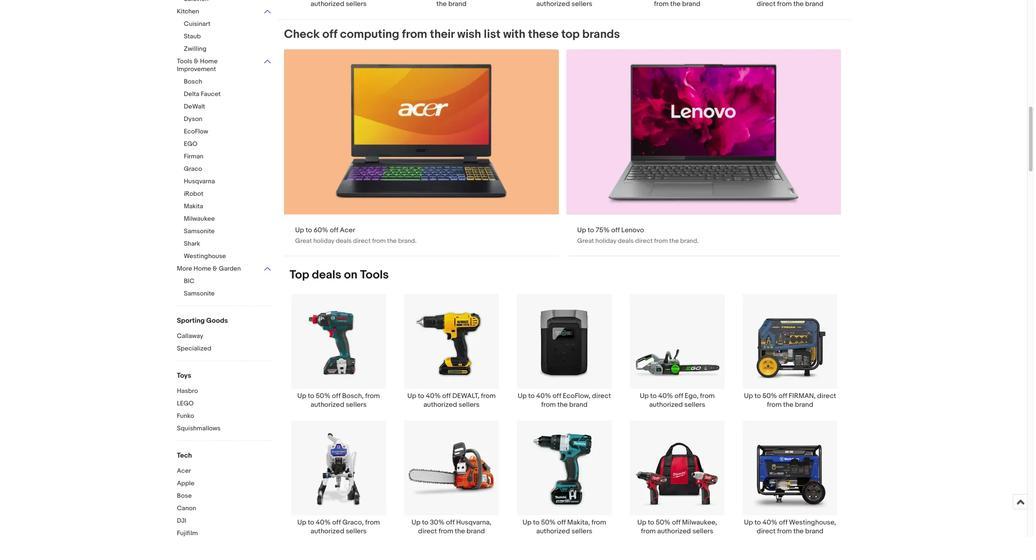 Task type: locate. For each thing, give the bounding box(es) containing it.
to inside up to 40% off dewalt, from authorized sellers
[[418, 392, 424, 400]]

authorized inside the up to 50% off bosch, from authorized sellers
[[311, 400, 344, 409]]

up to 40% off graco, from authorized sellers
[[297, 518, 380, 536]]

callaway specialized
[[177, 332, 211, 352]]

from inside up to 30% off husqvarna, direct from the brand
[[439, 527, 453, 536]]

ecoflow,
[[563, 392, 591, 400]]

tools down the zwilling
[[177, 57, 192, 65]]

graco link
[[184, 165, 279, 174]]

bosch link
[[184, 78, 279, 86]]

top deals on tools
[[290, 268, 389, 282]]

kitchen cuisinart staub zwilling tools & home improvement bosch delta faucet dewalt dyson ecoflow ego firman graco husqvarna irobot makita milwaukee samsonite shark westinghouse more home & garden bic samsonite
[[177, 7, 241, 297]]

1 vertical spatial samsonite
[[184, 290, 215, 297]]

lego link
[[177, 400, 272, 408]]

holiday inside the up to 75% off lenovo great holiday deals direct from the brand.
[[596, 237, 617, 245]]

1 list from the top
[[279, 0, 850, 19]]

sellers inside up to 40% off dewalt, from authorized sellers
[[459, 400, 480, 409]]

to inside up to 50% off milwaukee, from authorized sellers
[[648, 518, 654, 527]]

milwaukee,
[[682, 518, 717, 527]]

more home & garden button
[[177, 265, 272, 273]]

great
[[295, 237, 312, 245], [577, 237, 594, 245]]

up inside up to 30% off husqvarna, direct from the brand
[[412, 518, 421, 527]]

up inside up to 50% off makita, from authorized sellers
[[523, 518, 532, 527]]

2 samsonite from the top
[[184, 290, 215, 297]]

sellers inside up to 40% off graco, from authorized sellers
[[346, 527, 367, 536]]

from inside up to 50% off milwaukee, from authorized sellers
[[641, 527, 656, 536]]

off left milwaukee,
[[672, 518, 681, 527]]

their
[[430, 27, 455, 41]]

list containing up to 50% off bosch, from authorized sellers
[[279, 294, 850, 537]]

on
[[344, 268, 358, 282]]

to
[[306, 226, 312, 235], [588, 226, 594, 235], [308, 392, 314, 400], [418, 392, 424, 400], [528, 392, 535, 400], [650, 392, 657, 400], [755, 392, 761, 400], [308, 518, 314, 527], [422, 518, 429, 527], [533, 518, 540, 527], [648, 518, 654, 527], [755, 518, 761, 527]]

list
[[279, 0, 850, 19], [279, 294, 850, 537]]

brand
[[569, 400, 588, 409], [795, 400, 813, 409], [467, 527, 485, 536], [805, 527, 824, 536]]

up inside up to 60% off acer great holiday deals direct from the brand.
[[295, 226, 304, 235]]

direct for up to 30% off husqvarna, direct from the brand
[[418, 527, 437, 536]]

brand inside up to 30% off husqvarna, direct from the brand
[[467, 527, 485, 536]]

up for up to 40% off ego, from authorized sellers
[[640, 392, 649, 400]]

to for up to 50% off makita, from authorized sellers
[[533, 518, 540, 527]]

home
[[200, 57, 218, 65], [194, 265, 211, 273]]

up inside up to 40% off dewalt, from authorized sellers
[[407, 392, 416, 400]]

dyson link
[[184, 115, 279, 124]]

home down westinghouse
[[194, 265, 211, 273]]

None text field
[[566, 49, 841, 256]]

up inside up to 40% off graco, from authorized sellers
[[297, 518, 306, 527]]

0 vertical spatial list
[[279, 0, 850, 19]]

authorized inside up to 50% off milwaukee, from authorized sellers
[[657, 527, 691, 536]]

1 vertical spatial &
[[213, 265, 217, 273]]

holiday down 60%
[[313, 237, 334, 245]]

40% for ecoflow,
[[536, 392, 551, 400]]

from inside up to 40% off graco, from authorized sellers
[[365, 518, 380, 527]]

from inside the up to 75% off lenovo great holiday deals direct from the brand.
[[654, 237, 668, 245]]

to inside up to 40% off graco, from authorized sellers
[[308, 518, 314, 527]]

off for up to 50% off milwaukee, from authorized sellers
[[672, 518, 681, 527]]

1 vertical spatial list
[[279, 294, 850, 537]]

home down the zwilling
[[200, 57, 218, 65]]

40% inside up to 40% off westinghouse, direct from the brand
[[763, 518, 778, 527]]

0 vertical spatial samsonite link
[[184, 227, 279, 236]]

tools right on
[[360, 268, 389, 282]]

from inside "up to 50% off firman, direct from the brand"
[[767, 400, 782, 409]]

1 vertical spatial tools
[[360, 268, 389, 282]]

canon link
[[177, 504, 272, 513]]

up to 50% off bosch, from authorized sellers link
[[282, 294, 395, 409]]

apple link
[[177, 480, 272, 488]]

kitchen button
[[177, 7, 272, 16]]

goods
[[206, 316, 228, 325]]

off right 60%
[[330, 226, 338, 235]]

up for up to 40% off graco, from authorized sellers
[[297, 518, 306, 527]]

deals up top deals on tools
[[336, 237, 352, 245]]

the for up to 50% off firman, direct from the brand
[[783, 400, 794, 409]]

off inside up to 40% off ecoflow, direct from the brand
[[553, 392, 561, 400]]

holiday inside up to 60% off acer great holiday deals direct from the brand.
[[313, 237, 334, 245]]

sellers inside up to 40% off ego, from authorized sellers
[[685, 400, 705, 409]]

squishmallows
[[177, 425, 221, 432]]

off right 30%
[[446, 518, 455, 527]]

off inside up to 40% off westinghouse, direct from the brand
[[779, 518, 788, 527]]

sellers for dewalt,
[[459, 400, 480, 409]]

off for up to 60% off acer great holiday deals direct from the brand.
[[330, 226, 338, 235]]

off for up to 40% off dewalt, from authorized sellers
[[442, 392, 451, 400]]

sellers inside the up to 50% off bosch, from authorized sellers
[[346, 400, 367, 409]]

off left ecoflow,
[[553, 392, 561, 400]]

the inside up to 30% off husqvarna, direct from the brand
[[455, 527, 465, 536]]

1 horizontal spatial great
[[577, 237, 594, 245]]

deals inside up to 60% off acer great holiday deals direct from the brand.
[[336, 237, 352, 245]]

to inside up to 40% off ecoflow, direct from the brand
[[528, 392, 535, 400]]

40% left ego,
[[658, 392, 673, 400]]

1 great from the left
[[295, 237, 312, 245]]

brand.
[[398, 237, 417, 245], [680, 237, 699, 245]]

0 horizontal spatial holiday
[[313, 237, 334, 245]]

the for up to 40% off ecoflow, direct from the brand
[[558, 400, 568, 409]]

from inside up to 40% off ego, from authorized sellers
[[700, 392, 715, 400]]

off inside up to 40% off dewalt, from authorized sellers
[[442, 392, 451, 400]]

up to 40% off ecoflow, direct from the brand link
[[508, 294, 621, 409]]

1 horizontal spatial brand.
[[680, 237, 699, 245]]

delta faucet link
[[184, 90, 279, 99]]

the
[[387, 237, 397, 245], [669, 237, 679, 245], [558, 400, 568, 409], [783, 400, 794, 409], [455, 527, 465, 536], [794, 527, 804, 536]]

0 vertical spatial tools
[[177, 57, 192, 65]]

direct inside up to 30% off husqvarna, direct from the brand
[[418, 527, 437, 536]]

ego,
[[685, 392, 699, 400]]

up for up to 50% off makita, from authorized sellers
[[523, 518, 532, 527]]

to inside up to 50% off makita, from authorized sellers
[[533, 518, 540, 527]]

40% for graco,
[[316, 518, 331, 527]]

authorized inside up to 40% off ego, from authorized sellers
[[649, 400, 683, 409]]

bosch
[[184, 78, 202, 85]]

samsonite link
[[184, 227, 279, 236], [184, 290, 279, 298]]

to for up to 40% off ecoflow, direct from the brand
[[528, 392, 535, 400]]

sellers inside up to 50% off makita, from authorized sellers
[[572, 527, 593, 536]]

up inside the up to 75% off lenovo great holiday deals direct from the brand.
[[577, 226, 586, 235]]

deals left on
[[312, 268, 341, 282]]

authorized inside up to 40% off dewalt, from authorized sellers
[[424, 400, 457, 409]]

up
[[295, 226, 304, 235], [577, 226, 586, 235], [297, 392, 306, 400], [407, 392, 416, 400], [518, 392, 527, 400], [640, 392, 649, 400], [744, 392, 753, 400], [297, 518, 306, 527], [412, 518, 421, 527], [523, 518, 532, 527], [637, 518, 646, 527], [744, 518, 753, 527]]

50% for makita,
[[541, 518, 556, 527]]

2 brand. from the left
[[680, 237, 699, 245]]

to for up to 40% off westinghouse, direct from the brand
[[755, 518, 761, 527]]

50% inside "up to 50% off firman, direct from the brand"
[[763, 392, 777, 400]]

1 horizontal spatial acer
[[340, 226, 355, 235]]

40% inside up to 40% off graco, from authorized sellers
[[316, 518, 331, 527]]

40% for ego,
[[658, 392, 673, 400]]

callaway
[[177, 332, 203, 340]]

up inside up to 50% off milwaukee, from authorized sellers
[[637, 518, 646, 527]]

brand inside up to 40% off westinghouse, direct from the brand
[[805, 527, 824, 536]]

None text field
[[284, 49, 559, 256]]

40%
[[426, 392, 441, 400], [536, 392, 551, 400], [658, 392, 673, 400], [316, 518, 331, 527], [763, 518, 778, 527]]

40% inside up to 40% off ecoflow, direct from the brand
[[536, 392, 551, 400]]

off inside up to 40% off graco, from authorized sellers
[[332, 518, 341, 527]]

direct for up to 40% off ecoflow, direct from the brand
[[592, 392, 611, 400]]

off left firman,
[[779, 392, 787, 400]]

holiday down 75%
[[596, 237, 617, 245]]

brand inside "up to 50% off firman, direct from the brand"
[[795, 400, 813, 409]]

off left westinghouse, on the right
[[779, 518, 788, 527]]

50% inside the up to 50% off bosch, from authorized sellers
[[316, 392, 331, 400]]

50% left bosch,
[[316, 392, 331, 400]]

great inside up to 60% off acer great holiday deals direct from the brand.
[[295, 237, 312, 245]]

samsonite link down milwaukee link
[[184, 227, 279, 236]]

authorized for ego,
[[649, 400, 683, 409]]

canon
[[177, 504, 196, 512]]

to inside the up to 50% off bosch, from authorized sellers
[[308, 392, 314, 400]]

improvement
[[177, 65, 216, 73]]

sellers inside up to 50% off milwaukee, from authorized sellers
[[693, 527, 714, 536]]

40% inside up to 40% off ego, from authorized sellers
[[658, 392, 673, 400]]

direct inside "up to 50% off firman, direct from the brand"
[[817, 392, 836, 400]]

samsonite down bic
[[184, 290, 215, 297]]

0 vertical spatial &
[[194, 57, 199, 65]]

off right 75%
[[611, 226, 620, 235]]

off left "dewalt,"
[[442, 392, 451, 400]]

1 horizontal spatial &
[[213, 265, 217, 273]]

graco,
[[342, 518, 364, 527]]

2 holiday from the left
[[596, 237, 617, 245]]

brand inside up to 40% off ecoflow, direct from the brand
[[569, 400, 588, 409]]

dewalt
[[184, 103, 205, 110]]

firman link
[[184, 152, 279, 161]]

1 vertical spatial samsonite link
[[184, 290, 279, 298]]

off inside "up to 50% off firman, direct from the brand"
[[779, 392, 787, 400]]

brand. inside the up to 75% off lenovo great holiday deals direct from the brand.
[[680, 237, 699, 245]]

to inside up to 40% off westinghouse, direct from the brand
[[755, 518, 761, 527]]

sellers for milwaukee,
[[693, 527, 714, 536]]

brand. inside up to 60% off acer great holiday deals direct from the brand.
[[398, 237, 417, 245]]

40% left ecoflow,
[[536, 392, 551, 400]]

2 great from the left
[[577, 237, 594, 245]]

& down the zwilling
[[194, 57, 199, 65]]

2 list from the top
[[279, 294, 850, 537]]

50% for bosch,
[[316, 392, 331, 400]]

off for up to 50% off bosch, from authorized sellers
[[332, 392, 341, 400]]

off left ego,
[[675, 392, 683, 400]]

faucet
[[201, 90, 221, 98]]

50% for firman,
[[763, 392, 777, 400]]

samsonite link down bic link
[[184, 290, 279, 298]]

to for up to 30% off husqvarna, direct from the brand
[[422, 518, 429, 527]]

deals
[[336, 237, 352, 245], [618, 237, 634, 245], [312, 268, 341, 282]]

holiday for 60%
[[313, 237, 334, 245]]

off inside up to 30% off husqvarna, direct from the brand
[[446, 518, 455, 527]]

up to 50% off milwaukee, from authorized sellers
[[637, 518, 717, 536]]

brand for firman,
[[795, 400, 813, 409]]

50% left makita, at the bottom right
[[541, 518, 556, 527]]

deals inside the up to 75% off lenovo great holiday deals direct from the brand.
[[618, 237, 634, 245]]

up to 40% off ecoflow, direct from the brand
[[518, 392, 611, 409]]

zwilling link
[[184, 45, 279, 54]]

off inside up to 40% off ego, from authorized sellers
[[675, 392, 683, 400]]

50% left firman,
[[763, 392, 777, 400]]

from inside up to 40% off westinghouse, direct from the brand
[[777, 527, 792, 536]]

up to 40% off dewalt, from authorized sellers link
[[395, 294, 508, 409]]

40% for dewalt,
[[426, 392, 441, 400]]

to inside up to 30% off husqvarna, direct from the brand
[[422, 518, 429, 527]]

0 horizontal spatial brand.
[[398, 237, 417, 245]]

up to 75% off lenovo great holiday deals direct from the brand.
[[577, 226, 699, 245]]

40% left westinghouse, on the right
[[763, 518, 778, 527]]

off for up to 50% off firman, direct from the brand
[[779, 392, 787, 400]]

0 vertical spatial acer
[[340, 226, 355, 235]]

& left garden
[[213, 265, 217, 273]]

bosch,
[[342, 392, 364, 400]]

up to 40% off graco, from authorized sellers link
[[282, 420, 395, 536]]

off inside up to 50% off milwaukee, from authorized sellers
[[672, 518, 681, 527]]

authorized
[[311, 400, 344, 409], [424, 400, 457, 409], [649, 400, 683, 409], [311, 527, 344, 536], [536, 527, 570, 536], [657, 527, 691, 536]]

0 horizontal spatial acer
[[177, 467, 191, 475]]

up inside up to 40% off westinghouse, direct from the brand
[[744, 518, 753, 527]]

up to 50% off makita, from authorized sellers
[[523, 518, 606, 536]]

authorized for bosch,
[[311, 400, 344, 409]]

off for up to 40% off ecoflow, direct from the brand
[[553, 392, 561, 400]]

0 horizontal spatial &
[[194, 57, 199, 65]]

1 holiday from the left
[[313, 237, 334, 245]]

makita
[[184, 202, 203, 210]]

off inside the up to 75% off lenovo great holiday deals direct from the brand.
[[611, 226, 620, 235]]

dewalt link
[[184, 103, 279, 111]]

&
[[194, 57, 199, 65], [213, 265, 217, 273]]

acer inside up to 60% off acer great holiday deals direct from the brand.
[[340, 226, 355, 235]]

the inside "up to 50% off firman, direct from the brand"
[[783, 400, 794, 409]]

60%
[[314, 226, 328, 235]]

specialized link
[[177, 345, 272, 353]]

0 vertical spatial samsonite
[[184, 227, 215, 235]]

to for up to 40% off graco, from authorized sellers
[[308, 518, 314, 527]]

samsonite down milwaukee at top left
[[184, 227, 215, 235]]

to inside up to 40% off ego, from authorized sellers
[[650, 392, 657, 400]]

from
[[402, 27, 427, 41], [372, 237, 386, 245], [654, 237, 668, 245], [365, 392, 380, 400], [481, 392, 496, 400], [700, 392, 715, 400], [541, 400, 556, 409], [767, 400, 782, 409], [365, 518, 380, 527], [592, 518, 606, 527], [439, 527, 453, 536], [641, 527, 656, 536], [777, 527, 792, 536]]

direct inside up to 40% off ecoflow, direct from the brand
[[592, 392, 611, 400]]

the inside up to 40% off westinghouse, direct from the brand
[[794, 527, 804, 536]]

great inside the up to 75% off lenovo great holiday deals direct from the brand.
[[577, 237, 594, 245]]

computing
[[340, 27, 399, 41]]

40% left "dewalt,"
[[426, 392, 441, 400]]

50% left milwaukee,
[[656, 518, 671, 527]]

top
[[290, 268, 309, 282]]

off left makita, at the bottom right
[[557, 518, 566, 527]]

up for up to 50% off bosch, from authorized sellers
[[297, 392, 306, 400]]

acer up apple
[[177, 467, 191, 475]]

to inside "up to 50% off firman, direct from the brand"
[[755, 392, 761, 400]]

sellers for makita,
[[572, 527, 593, 536]]

direct inside the up to 75% off lenovo great holiday deals direct from the brand.
[[635, 237, 653, 245]]

50% inside up to 50% off makita, from authorized sellers
[[541, 518, 556, 527]]

off left graco,
[[332, 518, 341, 527]]

off inside up to 50% off makita, from authorized sellers
[[557, 518, 566, 527]]

to inside the up to 75% off lenovo great holiday deals direct from the brand.
[[588, 226, 594, 235]]

direct inside up to 40% off westinghouse, direct from the brand
[[757, 527, 776, 536]]

1 brand. from the left
[[398, 237, 417, 245]]

1 horizontal spatial tools
[[360, 268, 389, 282]]

1 samsonite link from the top
[[184, 227, 279, 236]]

deals down lenovo
[[618, 237, 634, 245]]

0 horizontal spatial tools
[[177, 57, 192, 65]]

off inside the up to 50% off bosch, from authorized sellers
[[332, 392, 341, 400]]

acer inside acer apple bose canon dji
[[177, 467, 191, 475]]

deals for acer
[[336, 237, 352, 245]]

up inside up to 40% off ego, from authorized sellers
[[640, 392, 649, 400]]

up inside up to 40% off ecoflow, direct from the brand
[[518, 392, 527, 400]]

cuisinart link
[[184, 20, 279, 29]]

to for up to 60% off acer great holiday deals direct from the brand.
[[306, 226, 312, 235]]

the inside up to 40% off ecoflow, direct from the brand
[[558, 400, 568, 409]]

authorized for milwaukee,
[[657, 527, 691, 536]]

authorized inside up to 40% off graco, from authorized sellers
[[311, 527, 344, 536]]

firman
[[184, 152, 203, 160]]

acer apple bose canon dji
[[177, 467, 196, 525]]

graco
[[184, 165, 202, 173]]

off right check
[[322, 27, 337, 41]]

holiday
[[313, 237, 334, 245], [596, 237, 617, 245]]

acer right 60%
[[340, 226, 355, 235]]

up for up to 50% off firman, direct from the brand
[[744, 392, 753, 400]]

off left bosch,
[[332, 392, 341, 400]]

40% left graco,
[[316, 518, 331, 527]]

authorized inside up to 50% off makita, from authorized sellers
[[536, 527, 570, 536]]

50% inside up to 50% off milwaukee, from authorized sellers
[[656, 518, 671, 527]]

2 samsonite link from the top
[[184, 290, 279, 298]]

funko link
[[177, 412, 272, 421]]

up inside the up to 50% off bosch, from authorized sellers
[[297, 392, 306, 400]]

to inside up to 60% off acer great holiday deals direct from the brand.
[[306, 226, 312, 235]]

1 vertical spatial acer
[[177, 467, 191, 475]]

40% inside up to 40% off dewalt, from authorized sellers
[[426, 392, 441, 400]]

1 samsonite from the top
[[184, 227, 215, 235]]

up for up to 50% off milwaukee, from authorized sellers
[[637, 518, 646, 527]]

0 horizontal spatial great
[[295, 237, 312, 245]]

up inside "up to 50% off firman, direct from the brand"
[[744, 392, 753, 400]]

1 horizontal spatial holiday
[[596, 237, 617, 245]]

off inside up to 60% off acer great holiday deals direct from the brand.
[[330, 226, 338, 235]]



Task type: vqa. For each thing, say whether or not it's contained in the screenshot.
off in Up To 75% Off Lenovo Great Holiday Deals Direct From The Brand.
yes



Task type: describe. For each thing, give the bounding box(es) containing it.
up to 50% off firman, direct from the brand link
[[734, 294, 847, 409]]

1 vertical spatial home
[[194, 265, 211, 273]]

to for up to 75% off lenovo great holiday deals direct from the brand.
[[588, 226, 594, 235]]

with
[[503, 27, 526, 41]]

authorized for makita,
[[536, 527, 570, 536]]

makita,
[[567, 518, 590, 527]]

husqvarna
[[184, 177, 215, 185]]

top
[[561, 27, 580, 41]]

brand for ecoflow,
[[569, 400, 588, 409]]

the inside up to 60% off acer great holiday deals direct from the brand.
[[387, 237, 397, 245]]

authorized for graco,
[[311, 527, 344, 536]]

toys
[[177, 371, 191, 380]]

sellers for ego,
[[685, 400, 705, 409]]

check off computing from their wish list with these top brands
[[284, 27, 620, 41]]

up for up to 40% off ecoflow, direct from the brand
[[518, 392, 527, 400]]

holiday for 75%
[[596, 237, 617, 245]]

50% for milwaukee,
[[656, 518, 671, 527]]

off for up to 40% off graco, from authorized sellers
[[332, 518, 341, 527]]

these
[[528, 27, 559, 41]]

milwaukee link
[[184, 215, 279, 224]]

the for up to 30% off husqvarna, direct from the brand
[[455, 527, 465, 536]]

ecoflow link
[[184, 127, 279, 136]]

westinghouse
[[184, 252, 226, 260]]

squishmallows link
[[177, 425, 272, 433]]

the for up to 40% off westinghouse, direct from the brand
[[794, 527, 804, 536]]

up to 50% off makita, from authorized sellers link
[[508, 420, 621, 536]]

irobot
[[184, 190, 203, 198]]

up to 50% off milwaukee, from authorized sellers link
[[621, 420, 734, 536]]

apple
[[177, 480, 194, 487]]

delta
[[184, 90, 199, 98]]

off for up to 40% off ego, from authorized sellers
[[675, 392, 683, 400]]

makita link
[[184, 202, 279, 211]]

bic
[[184, 277, 194, 285]]

none text field containing up to 60% off acer
[[284, 49, 559, 256]]

up for up to 40% off dewalt, from authorized sellers
[[407, 392, 416, 400]]

kitchen
[[177, 7, 199, 15]]

ecoflow
[[184, 127, 208, 135]]

off for up to 30% off husqvarna, direct from the brand
[[446, 518, 455, 527]]

cuisinart
[[184, 20, 211, 28]]

dji link
[[177, 517, 272, 526]]

specialized
[[177, 345, 211, 352]]

brand for husqvarna,
[[467, 527, 485, 536]]

none text field containing up to 75% off lenovo
[[566, 49, 841, 256]]

great for up to 75% off lenovo
[[577, 237, 594, 245]]

callaway link
[[177, 332, 272, 341]]

shark
[[184, 240, 200, 248]]

up for up to 75% off lenovo great holiday deals direct from the brand.
[[577, 226, 586, 235]]

0 vertical spatial home
[[200, 57, 218, 65]]

up to 40% off westinghouse, direct from the brand
[[744, 518, 836, 536]]

sporting goods
[[177, 316, 228, 325]]

up for up to 60% off acer great holiday deals direct from the brand.
[[295, 226, 304, 235]]

tools & home improvement button
[[177, 57, 272, 74]]

up to 50% off firman, direct from the brand
[[744, 392, 836, 409]]

bose
[[177, 492, 192, 500]]

from inside up to 40% off dewalt, from authorized sellers
[[481, 392, 496, 400]]

off for up to 50% off makita, from authorized sellers
[[557, 518, 566, 527]]

brand for westinghouse,
[[805, 527, 824, 536]]

sellers for bosch,
[[346, 400, 367, 409]]

up to 40% off ego, from authorized sellers
[[640, 392, 715, 409]]

30%
[[430, 518, 445, 527]]

up to 40% off dewalt, from authorized sellers
[[407, 392, 496, 409]]

dewalt,
[[452, 392, 480, 400]]

more
[[177, 265, 192, 273]]

zwilling
[[184, 45, 206, 53]]

from inside up to 50% off makita, from authorized sellers
[[592, 518, 606, 527]]

westinghouse link
[[184, 252, 279, 261]]

to for up to 50% off milwaukee, from authorized sellers
[[648, 518, 654, 527]]

list
[[484, 27, 501, 41]]

from inside up to 40% off ecoflow, direct from the brand
[[541, 400, 556, 409]]

off for up to 40% off westinghouse, direct from the brand
[[779, 518, 788, 527]]

funko
[[177, 412, 194, 420]]

firman,
[[789, 392, 816, 400]]

to for up to 40% off ego, from authorized sellers
[[650, 392, 657, 400]]

great for up to 60% off acer
[[295, 237, 312, 245]]

up to 30% off husqvarna, direct from the brand
[[412, 518, 492, 536]]

brand. for up to 75% off lenovo
[[680, 237, 699, 245]]

wish
[[457, 27, 481, 41]]

bose link
[[177, 492, 272, 501]]

check
[[284, 27, 320, 41]]

to for up to 40% off dewalt, from authorized sellers
[[418, 392, 424, 400]]

deals for lenovo
[[618, 237, 634, 245]]

up to 40% off ego, from authorized sellers link
[[621, 294, 734, 409]]

up to 60% off acer great holiday deals direct from the brand.
[[295, 226, 417, 245]]

the inside the up to 75% off lenovo great holiday deals direct from the brand.
[[669, 237, 679, 245]]

direct inside up to 60% off acer great holiday deals direct from the brand.
[[353, 237, 371, 245]]

sporting
[[177, 316, 205, 325]]

dji
[[177, 517, 186, 525]]

40% for westinghouse,
[[763, 518, 778, 527]]

75%
[[596, 226, 610, 235]]

garden
[[219, 265, 241, 273]]

up to 30% off husqvarna, direct from the brand link
[[395, 420, 508, 536]]

up to 40% off westinghouse, direct from the brand link
[[734, 420, 847, 536]]

hasbro link
[[177, 387, 272, 396]]

tools inside kitchen cuisinart staub zwilling tools & home improvement bosch delta faucet dewalt dyson ecoflow ego firman graco husqvarna irobot makita milwaukee samsonite shark westinghouse more home & garden bic samsonite
[[177, 57, 192, 65]]

to for up to 50% off bosch, from authorized sellers
[[308, 392, 314, 400]]

lenovo
[[621, 226, 644, 235]]

tech
[[177, 451, 192, 460]]

ego link
[[184, 140, 279, 149]]

staub
[[184, 32, 201, 40]]

direct for up to 50% off firman, direct from the brand
[[817, 392, 836, 400]]

hasbro
[[177, 387, 198, 395]]

up to 50% off bosch, from authorized sellers
[[297, 392, 380, 409]]

staub link
[[184, 32, 279, 41]]

brand. for up to 60% off acer
[[398, 237, 417, 245]]

direct for up to 40% off westinghouse, direct from the brand
[[757, 527, 776, 536]]

up for up to 40% off westinghouse, direct from the brand
[[744, 518, 753, 527]]

lego
[[177, 400, 194, 407]]

to for up to 50% off firman, direct from the brand
[[755, 392, 761, 400]]

sellers for graco,
[[346, 527, 367, 536]]

off for up to 75% off lenovo great holiday deals direct from the brand.
[[611, 226, 620, 235]]

hasbro lego funko squishmallows
[[177, 387, 221, 432]]

irobot link
[[184, 190, 279, 199]]

authorized for dewalt,
[[424, 400, 457, 409]]

husqvarna,
[[456, 518, 492, 527]]

from inside the up to 50% off bosch, from authorized sellers
[[365, 392, 380, 400]]

brands
[[582, 27, 620, 41]]

up for up to 30% off husqvarna, direct from the brand
[[412, 518, 421, 527]]

husqvarna link
[[184, 177, 279, 186]]

from inside up to 60% off acer great holiday deals direct from the brand.
[[372, 237, 386, 245]]



